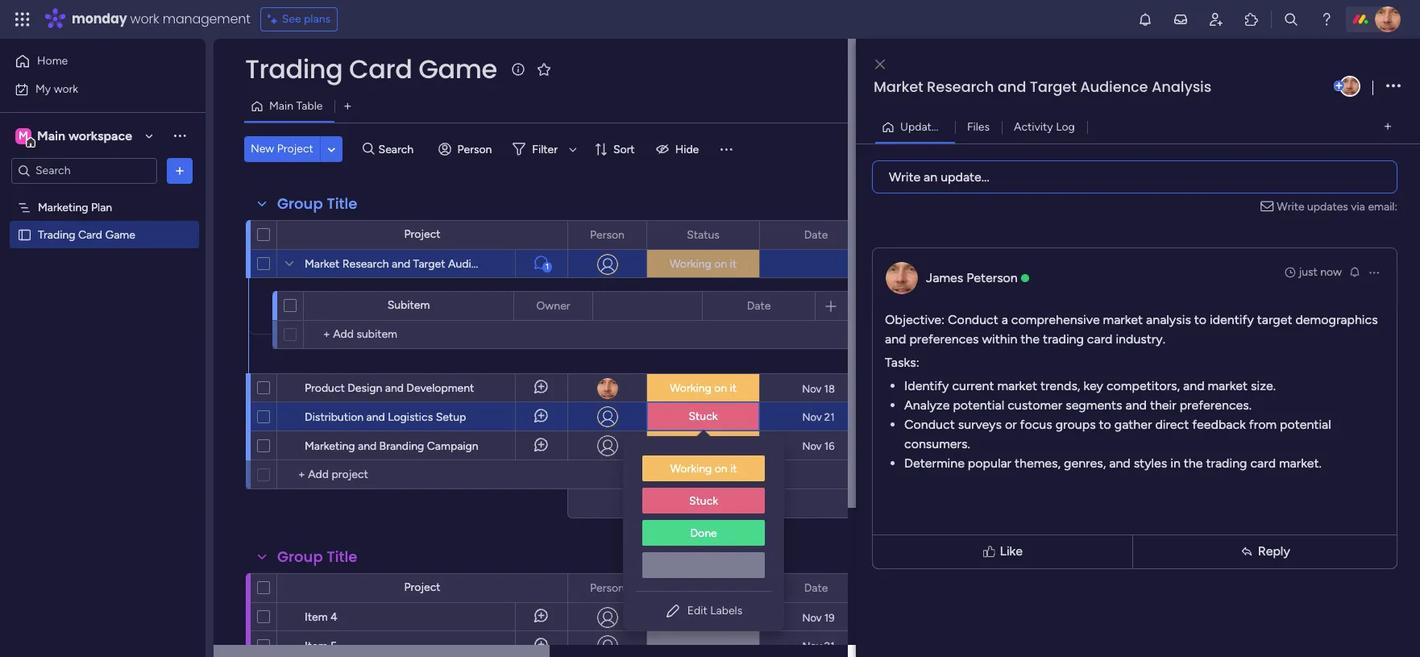 Task type: vqa. For each thing, say whether or not it's contained in the screenshot.
Activity
yes



Task type: describe. For each thing, give the bounding box(es) containing it.
0 horizontal spatial to
[[1099, 416, 1112, 432]]

0 horizontal spatial target
[[413, 257, 445, 271]]

+ Add subitem text field
[[312, 325, 480, 344]]

3 on from the top
[[714, 439, 727, 452]]

preferences
[[910, 331, 979, 346]]

add view image
[[1385, 121, 1392, 133]]

workspace selection element
[[15, 126, 135, 147]]

nov for product design and development
[[802, 383, 822, 395]]

work for monday
[[130, 10, 159, 28]]

distribution and logistics setup
[[305, 410, 466, 424]]

write for write an update...
[[889, 169, 921, 184]]

nov for item 5
[[803, 640, 822, 652]]

current
[[952, 378, 994, 393]]

themes,
[[1015, 455, 1061, 470]]

group for person
[[277, 193, 323, 214]]

market.
[[1279, 455, 1322, 470]]

1 vertical spatial conduct
[[905, 416, 955, 432]]

hide button
[[650, 136, 709, 162]]

labels
[[710, 604, 743, 618]]

0 vertical spatial card
[[1087, 331, 1113, 346]]

and left styles
[[1110, 455, 1131, 470]]

write an update... button
[[872, 160, 1398, 193]]

comprehensive
[[1012, 312, 1100, 327]]

setup
[[436, 410, 466, 424]]

it inside working on it option
[[730, 462, 737, 476]]

envelope o image
[[1261, 198, 1277, 215]]

new project
[[251, 142, 314, 156]]

product design and development
[[305, 381, 474, 395]]

and up the preferences.
[[1184, 378, 1205, 393]]

help image
[[1319, 11, 1335, 27]]

plans
[[304, 12, 331, 26]]

date for owner
[[747, 299, 771, 312]]

public board image
[[17, 227, 32, 242]]

game inside list box
[[105, 228, 135, 241]]

my work
[[35, 82, 78, 96]]

main table button
[[244, 94, 335, 119]]

1 vertical spatial the
[[1184, 455, 1203, 470]]

0 horizontal spatial market
[[998, 378, 1038, 393]]

and right design
[[385, 381, 404, 395]]

group title for person
[[277, 193, 358, 214]]

1 horizontal spatial game
[[419, 51, 497, 87]]

just now
[[1299, 265, 1342, 279]]

like button
[[876, 527, 1130, 576]]

write an update...
[[889, 169, 990, 184]]

1 horizontal spatial card
[[349, 51, 412, 87]]

edit labels
[[688, 604, 743, 618]]

analysis inside the market research and target audience analysis field
[[1152, 77, 1212, 97]]

done
[[690, 526, 717, 540]]

monday work management
[[72, 10, 250, 28]]

via
[[1351, 200, 1366, 213]]

consumers.
[[905, 436, 971, 451]]

target inside field
[[1030, 77, 1077, 97]]

home button
[[10, 48, 173, 74]]

0 horizontal spatial trading
[[1043, 331, 1084, 346]]

filter
[[532, 142, 558, 156]]

0 horizontal spatial james peterson image
[[1340, 76, 1361, 97]]

search everything image
[[1283, 11, 1300, 27]]

home
[[37, 54, 68, 68]]

see plans
[[282, 12, 331, 26]]

product
[[305, 381, 345, 395]]

analysis
[[1146, 312, 1191, 327]]

nov 16
[[803, 440, 835, 452]]

analyze
[[905, 397, 950, 412]]

direct
[[1156, 416, 1189, 432]]

competitors,
[[1107, 378, 1180, 393]]

0 vertical spatial to
[[1195, 312, 1207, 327]]

new project button
[[244, 136, 320, 162]]

item 5
[[305, 639, 337, 653]]

1 vertical spatial options image
[[1368, 266, 1381, 279]]

stuck option
[[643, 488, 765, 514]]

updates
[[901, 120, 943, 133]]

1 person field from the top
[[586, 226, 629, 244]]

design
[[348, 381, 382, 395]]

logistics
[[388, 410, 433, 424]]

Search field
[[375, 138, 423, 160]]

4
[[331, 610, 338, 624]]

working on it option
[[643, 456, 765, 481]]

customer
[[1008, 397, 1063, 412]]

plan
[[91, 200, 112, 214]]

group title for date
[[277, 547, 358, 567]]

workspace options image
[[172, 128, 188, 144]]

1 21 from the top
[[825, 411, 835, 423]]

marketing for marketing plan
[[38, 200, 88, 214]]

owner
[[537, 299, 570, 312]]

james peterson link
[[926, 270, 1018, 285]]

status for person
[[687, 228, 720, 241]]

from
[[1249, 416, 1277, 432]]

project for person
[[404, 227, 441, 241]]

list box containing marketing plan
[[0, 190, 206, 466]]

activity log
[[1014, 120, 1075, 133]]

write for write updates via email:
[[1277, 200, 1305, 213]]

v2 search image
[[363, 140, 375, 158]]

subitem
[[388, 298, 430, 312]]

list box containing working on it
[[623, 443, 784, 591]]

show board description image
[[508, 61, 528, 77]]

and up 'subitem'
[[392, 257, 410, 271]]

person button
[[432, 136, 502, 162]]

1 horizontal spatial market
[[1103, 312, 1143, 327]]

and down design
[[366, 410, 385, 424]]

date field for status
[[800, 226, 832, 244]]

working on it inside working on it option
[[670, 462, 737, 476]]

james
[[926, 270, 964, 285]]

2 vertical spatial date field
[[800, 579, 832, 597]]

hide
[[675, 142, 699, 156]]

status field for person
[[683, 226, 724, 244]]

or
[[1005, 416, 1017, 432]]

updates
[[1308, 200, 1349, 213]]

an
[[924, 169, 938, 184]]

working inside option
[[670, 462, 712, 476]]

item 4
[[305, 610, 338, 624]]

1 inside button
[[546, 262, 549, 272]]

genres,
[[1064, 455, 1106, 470]]

1 horizontal spatial potential
[[1280, 416, 1332, 432]]

reply button
[[1137, 538, 1394, 565]]

1 vertical spatial market
[[305, 257, 340, 271]]

m
[[19, 129, 28, 142]]

invite members image
[[1209, 11, 1225, 27]]

Trading Card Game field
[[241, 51, 501, 87]]

workspace
[[68, 128, 132, 143]]

1 on from the top
[[714, 257, 727, 271]]

Search in workspace field
[[34, 161, 135, 180]]

gather
[[1115, 416, 1152, 432]]

1 inside button
[[953, 120, 958, 133]]

project inside button
[[277, 142, 314, 156]]

and up gather
[[1126, 397, 1147, 412]]

angle down image
[[328, 143, 336, 155]]

1 vertical spatial analysis
[[499, 257, 540, 271]]

a
[[1002, 312, 1009, 327]]

update...
[[941, 169, 990, 184]]

determine
[[905, 455, 965, 470]]

reply
[[1258, 543, 1291, 559]]

files button
[[955, 114, 1002, 140]]

management
[[163, 10, 250, 28]]

sort button
[[588, 136, 645, 162]]

updates / 1 button
[[876, 114, 958, 140]]

title for date
[[327, 193, 358, 214]]

/
[[946, 120, 950, 133]]

just
[[1299, 265, 1318, 279]]

see plans button
[[260, 7, 338, 31]]

on inside option
[[715, 462, 728, 476]]

person for 2nd person field from the top
[[590, 581, 625, 595]]

marketing for marketing and branding campaign
[[305, 439, 355, 453]]

person inside popup button
[[458, 142, 492, 156]]

my
[[35, 82, 51, 96]]

19
[[825, 612, 835, 624]]

1 horizontal spatial trading
[[1206, 455, 1248, 470]]

menu image
[[719, 141, 735, 157]]

group for date
[[277, 547, 323, 567]]

market inside the market research and target audience analysis field
[[874, 77, 924, 97]]

market research and target audience analysis inside field
[[874, 77, 1212, 97]]

new
[[251, 142, 274, 156]]

notifications image
[[1138, 11, 1154, 27]]



Task type: locate. For each thing, give the bounding box(es) containing it.
1 vertical spatial date field
[[743, 297, 775, 315]]

1 right /
[[953, 120, 958, 133]]

1 horizontal spatial trading
[[245, 51, 343, 87]]

2 status field from the top
[[683, 579, 724, 597]]

0 horizontal spatial market research and target audience analysis
[[305, 257, 540, 271]]

audience inside field
[[1081, 77, 1148, 97]]

trading down comprehensive
[[1043, 331, 1084, 346]]

0 vertical spatial market
[[874, 77, 924, 97]]

1 horizontal spatial options image
[[1368, 266, 1381, 279]]

0 horizontal spatial the
[[1021, 331, 1040, 346]]

within
[[982, 331, 1018, 346]]

0 vertical spatial item
[[305, 610, 328, 624]]

1 horizontal spatial research
[[927, 77, 994, 97]]

james peterson image left options icon
[[1340, 76, 1361, 97]]

dapulse addbtn image
[[1334, 81, 1345, 91]]

date for status
[[804, 228, 828, 241]]

1 horizontal spatial card
[[1251, 455, 1276, 470]]

to down segments
[[1099, 416, 1112, 432]]

0 horizontal spatial card
[[1087, 331, 1113, 346]]

1 vertical spatial date
[[747, 299, 771, 312]]

0 horizontal spatial option
[[0, 193, 206, 196]]

stuck inside stuck option
[[689, 494, 718, 508]]

research inside field
[[927, 77, 994, 97]]

card inside list box
[[78, 228, 102, 241]]

1 horizontal spatial option
[[643, 552, 765, 578]]

0 vertical spatial group
[[277, 193, 323, 214]]

group up item 4
[[277, 547, 323, 567]]

options image right reminder image
[[1368, 266, 1381, 279]]

5 nov from the top
[[803, 640, 822, 652]]

main inside button
[[269, 99, 293, 113]]

0 vertical spatial 21
[[825, 411, 835, 423]]

research up 'subitem'
[[342, 257, 389, 271]]

filter button
[[507, 136, 583, 162]]

edit
[[688, 604, 708, 618]]

and up activity
[[998, 77, 1026, 97]]

2 title from the top
[[327, 547, 358, 567]]

1 vertical spatial audience
[[448, 257, 496, 271]]

identify
[[1210, 312, 1254, 327]]

1 vertical spatial target
[[413, 257, 445, 271]]

0 vertical spatial date field
[[800, 226, 832, 244]]

market up the industry.
[[1103, 312, 1143, 327]]

analysis
[[1152, 77, 1212, 97], [499, 257, 540, 271]]

game down 'plan'
[[105, 228, 135, 241]]

tasks:
[[885, 354, 920, 370]]

0 horizontal spatial game
[[105, 228, 135, 241]]

nov 21 down nov 19
[[803, 640, 835, 652]]

close image
[[876, 58, 885, 71]]

workspace image
[[15, 127, 31, 145]]

work for my
[[54, 82, 78, 96]]

add to favorites image
[[536, 61, 552, 77]]

0 vertical spatial the
[[1021, 331, 1040, 346]]

0 horizontal spatial market
[[305, 257, 340, 271]]

1 nov from the top
[[802, 383, 822, 395]]

trading inside list box
[[38, 228, 75, 241]]

target
[[1258, 312, 1293, 327]]

target up 'subitem'
[[413, 257, 445, 271]]

card down 'plan'
[[78, 228, 102, 241]]

focus
[[1020, 416, 1053, 432]]

Owner field
[[532, 297, 574, 315]]

work
[[130, 10, 159, 28], [54, 82, 78, 96]]

4 nov from the top
[[803, 612, 822, 624]]

0 vertical spatial options image
[[172, 162, 188, 179]]

nov down nov 18
[[803, 411, 822, 423]]

stuck
[[689, 410, 718, 423], [689, 494, 718, 508]]

1 vertical spatial item
[[305, 639, 328, 653]]

1 vertical spatial group
[[277, 547, 323, 567]]

work inside button
[[54, 82, 78, 96]]

5
[[331, 639, 337, 653]]

1 vertical spatial james peterson image
[[1340, 76, 1361, 97]]

research up /
[[927, 77, 994, 97]]

industry.
[[1116, 331, 1166, 346]]

item left 5
[[305, 639, 328, 653]]

item for item 5
[[305, 639, 328, 653]]

demographics
[[1296, 312, 1378, 327]]

james peterson image
[[1375, 6, 1401, 32], [1340, 76, 1361, 97]]

conduct down the analyze
[[905, 416, 955, 432]]

1 horizontal spatial list box
[[623, 443, 784, 591]]

main for main workspace
[[37, 128, 65, 143]]

nov 19
[[803, 612, 835, 624]]

Date field
[[800, 226, 832, 244], [743, 297, 775, 315], [800, 579, 832, 597]]

title for person
[[327, 547, 358, 567]]

trading right public board "icon"
[[38, 228, 75, 241]]

1 vertical spatial main
[[37, 128, 65, 143]]

development
[[407, 381, 474, 395]]

item
[[305, 610, 328, 624], [305, 639, 328, 653]]

group title field down angle down image
[[273, 193, 362, 214]]

0 horizontal spatial trading card game
[[38, 228, 135, 241]]

title up 4
[[327, 547, 358, 567]]

trading card game inside list box
[[38, 228, 135, 241]]

0 horizontal spatial research
[[342, 257, 389, 271]]

1 vertical spatial 21
[[825, 640, 835, 652]]

nov left 19
[[803, 612, 822, 624]]

dapulse drag 2 image
[[859, 330, 864, 348]]

Group Title field
[[273, 193, 362, 214], [273, 547, 362, 568]]

audience left 1 button
[[448, 257, 496, 271]]

person
[[458, 142, 492, 156], [590, 228, 625, 241], [590, 581, 625, 595]]

1 horizontal spatial write
[[1277, 200, 1305, 213]]

the right within
[[1021, 331, 1040, 346]]

segments
[[1066, 397, 1123, 412]]

options image down the workspace options image
[[172, 162, 188, 179]]

main workspace
[[37, 128, 132, 143]]

1 vertical spatial title
[[327, 547, 358, 567]]

edit labels button
[[636, 598, 772, 624]]

project for date
[[404, 580, 441, 594]]

Status field
[[683, 226, 724, 244], [683, 579, 724, 597]]

2 group from the top
[[277, 547, 323, 567]]

conduct
[[948, 312, 999, 327], [905, 416, 955, 432]]

1 vertical spatial card
[[1251, 455, 1276, 470]]

1 vertical spatial to
[[1099, 416, 1112, 432]]

1 vertical spatial group title
[[277, 547, 358, 567]]

select product image
[[15, 11, 31, 27]]

popular
[[968, 455, 1012, 470]]

1 vertical spatial nov 21
[[803, 640, 835, 652]]

and up tasks:
[[885, 331, 907, 346]]

0 vertical spatial person
[[458, 142, 492, 156]]

Person field
[[586, 226, 629, 244], [586, 579, 629, 597]]

the
[[1021, 331, 1040, 346], [1184, 455, 1203, 470]]

2 person field from the top
[[586, 579, 629, 597]]

option up 'plan'
[[0, 193, 206, 196]]

2 vertical spatial person
[[590, 581, 625, 595]]

1 vertical spatial trading
[[38, 228, 75, 241]]

0 horizontal spatial trading
[[38, 228, 75, 241]]

james peterson
[[926, 270, 1018, 285]]

write inside button
[[889, 169, 921, 184]]

card left the market.
[[1251, 455, 1276, 470]]

1 horizontal spatial marketing
[[305, 439, 355, 453]]

nov for marketing and branding campaign
[[803, 440, 822, 452]]

18
[[824, 383, 835, 395]]

objective:
[[885, 312, 945, 327]]

peterson
[[967, 270, 1018, 285]]

their
[[1150, 397, 1177, 412]]

0 vertical spatial research
[[927, 77, 994, 97]]

1 title from the top
[[327, 193, 358, 214]]

working on it
[[670, 257, 737, 271], [670, 381, 737, 395], [670, 439, 737, 452], [670, 462, 737, 476]]

0 horizontal spatial write
[[889, 169, 921, 184]]

item for item 4
[[305, 610, 328, 624]]

1 item from the top
[[305, 610, 328, 624]]

1 vertical spatial card
[[78, 228, 102, 241]]

0 vertical spatial james peterson image
[[1375, 6, 1401, 32]]

game left show board description icon
[[419, 51, 497, 87]]

market research and target audience analysis up activity log
[[874, 77, 1212, 97]]

0 vertical spatial target
[[1030, 77, 1077, 97]]

2 nov from the top
[[803, 411, 822, 423]]

main
[[269, 99, 293, 113], [37, 128, 65, 143]]

and
[[998, 77, 1026, 97], [392, 257, 410, 271], [885, 331, 907, 346], [1184, 378, 1205, 393], [385, 381, 404, 395], [1126, 397, 1147, 412], [366, 410, 385, 424], [358, 439, 377, 453], [1110, 455, 1131, 470]]

done option
[[643, 520, 765, 546]]

1
[[953, 120, 958, 133], [546, 262, 549, 272]]

group title down angle down image
[[277, 193, 358, 214]]

1 horizontal spatial market research and target audience analysis
[[874, 77, 1212, 97]]

to left identify
[[1195, 312, 1207, 327]]

2 vertical spatial date
[[804, 581, 828, 595]]

conduct left a
[[948, 312, 999, 327]]

0 vertical spatial write
[[889, 169, 921, 184]]

21 down 18 on the right of page
[[825, 411, 835, 423]]

trading
[[245, 51, 343, 87], [38, 228, 75, 241]]

inbox image
[[1173, 11, 1189, 27]]

2 group title from the top
[[277, 547, 358, 567]]

person for 1st person field
[[590, 228, 625, 241]]

main table
[[269, 99, 323, 113]]

1 horizontal spatial the
[[1184, 455, 1203, 470]]

2 stuck from the top
[[689, 494, 718, 508]]

the right in
[[1184, 455, 1203, 470]]

analysis down inbox image
[[1152, 77, 1212, 97]]

reminder image
[[1349, 265, 1362, 278]]

2 item from the top
[[305, 639, 328, 653]]

objective: conduct a comprehensive market analysis to identify target demographics and preferences within the trading card industry. tasks: identify current market trends, key competitors, and market size. analyze potential customer segments and their preferences. conduct surveys or focus groups to gather direct feedback from potential consumers. determine popular themes, genres, and styles in the trading card market.
[[885, 312, 1378, 470]]

1 stuck from the top
[[689, 410, 718, 423]]

1 horizontal spatial market
[[874, 77, 924, 97]]

0 vertical spatial title
[[327, 193, 358, 214]]

1 horizontal spatial trading card game
[[245, 51, 497, 87]]

1 nov 21 from the top
[[803, 411, 835, 423]]

0 vertical spatial market research and target audience analysis
[[874, 77, 1212, 97]]

1 horizontal spatial 1
[[953, 120, 958, 133]]

marketing and branding campaign
[[305, 439, 479, 453]]

now
[[1321, 265, 1342, 279]]

group down new project button
[[277, 193, 323, 214]]

audience down notifications image
[[1081, 77, 1148, 97]]

research
[[927, 77, 994, 97], [342, 257, 389, 271]]

write updates via email:
[[1277, 200, 1398, 213]]

my work button
[[10, 76, 173, 102]]

1 horizontal spatial main
[[269, 99, 293, 113]]

card
[[349, 51, 412, 87], [78, 228, 102, 241]]

size.
[[1251, 378, 1276, 393]]

nov down nov 19
[[803, 640, 822, 652]]

and inside field
[[998, 77, 1026, 97]]

game
[[419, 51, 497, 87], [105, 228, 135, 241]]

date field for owner
[[743, 297, 775, 315]]

nov left 16
[[803, 440, 822, 452]]

market research and target audience analysis up 'subitem'
[[305, 257, 540, 271]]

1 group title from the top
[[277, 193, 358, 214]]

key
[[1084, 378, 1104, 393]]

log
[[1056, 120, 1075, 133]]

apps image
[[1244, 11, 1260, 27]]

preferences.
[[1180, 397, 1252, 412]]

0 vertical spatial marketing
[[38, 200, 88, 214]]

1 vertical spatial stuck
[[689, 494, 718, 508]]

2 nov 21 from the top
[[803, 640, 835, 652]]

1 vertical spatial market research and target audience analysis
[[305, 257, 540, 271]]

0 vertical spatial nov 21
[[803, 411, 835, 423]]

1 vertical spatial trading
[[1206, 455, 1248, 470]]

0 vertical spatial date
[[804, 228, 828, 241]]

updates / 1
[[901, 120, 958, 133]]

main left table
[[269, 99, 293, 113]]

styles
[[1134, 455, 1168, 470]]

0 vertical spatial trading card game
[[245, 51, 497, 87]]

1 group title field from the top
[[273, 193, 362, 214]]

0 vertical spatial conduct
[[948, 312, 999, 327]]

marketing down distribution
[[305, 439, 355, 453]]

potential up surveys
[[953, 397, 1005, 412]]

1 group from the top
[[277, 193, 323, 214]]

0 vertical spatial group title field
[[273, 193, 362, 214]]

0 vertical spatial audience
[[1081, 77, 1148, 97]]

21 down 19
[[825, 640, 835, 652]]

0 vertical spatial status field
[[683, 226, 724, 244]]

1 vertical spatial potential
[[1280, 416, 1332, 432]]

nov 18
[[802, 383, 835, 395]]

2 status from the top
[[687, 581, 720, 595]]

stuck up done option
[[689, 494, 718, 508]]

2 21 from the top
[[825, 640, 835, 652]]

status for date
[[687, 581, 720, 595]]

target up activity log
[[1030, 77, 1077, 97]]

option down done
[[643, 552, 765, 578]]

monday
[[72, 10, 127, 28]]

market up the preferences.
[[1208, 378, 1248, 393]]

0 vertical spatial analysis
[[1152, 77, 1212, 97]]

option inside list box
[[643, 552, 765, 578]]

0 vertical spatial group title
[[277, 193, 358, 214]]

16
[[825, 440, 835, 452]]

1 horizontal spatial james peterson image
[[1375, 6, 1401, 32]]

nov left 18 on the right of page
[[802, 383, 822, 395]]

sort
[[613, 142, 635, 156]]

0 horizontal spatial analysis
[[499, 257, 540, 271]]

surveys
[[958, 416, 1002, 432]]

trading down feedback
[[1206, 455, 1248, 470]]

activity
[[1014, 120, 1053, 133]]

0 vertical spatial trading
[[1043, 331, 1084, 346]]

just now link
[[1285, 264, 1342, 280]]

3 nov from the top
[[803, 440, 822, 452]]

0 vertical spatial option
[[0, 193, 206, 196]]

feedback
[[1193, 416, 1246, 432]]

analysis up owner
[[499, 257, 540, 271]]

branding
[[379, 439, 424, 453]]

potential up the market.
[[1280, 416, 1332, 432]]

trends,
[[1041, 378, 1081, 393]]

arrow down image
[[563, 139, 583, 159]]

item left 4
[[305, 610, 328, 624]]

write left 'an' at the right top of the page
[[889, 169, 921, 184]]

1 vertical spatial game
[[105, 228, 135, 241]]

option
[[0, 193, 206, 196], [643, 552, 765, 578]]

trading card game up add view icon
[[245, 51, 497, 87]]

groups
[[1056, 416, 1096, 432]]

main right workspace image
[[37, 128, 65, 143]]

group title up item 4
[[277, 547, 358, 567]]

1 vertical spatial 1
[[546, 262, 549, 272]]

1 status field from the top
[[683, 226, 724, 244]]

like
[[1000, 543, 1023, 559]]

list box
[[0, 190, 206, 466], [623, 443, 784, 591]]

0 horizontal spatial card
[[78, 228, 102, 241]]

card up add view icon
[[349, 51, 412, 87]]

in
[[1171, 455, 1181, 470]]

1 vertical spatial person
[[590, 228, 625, 241]]

card left the industry.
[[1087, 331, 1113, 346]]

Market Research and Target Audience Analysis field
[[870, 77, 1331, 98]]

main inside workspace selection element
[[37, 128, 65, 143]]

2 on from the top
[[714, 381, 727, 395]]

4 on from the top
[[715, 462, 728, 476]]

0 horizontal spatial main
[[37, 128, 65, 143]]

james peterson image right help icon
[[1375, 6, 1401, 32]]

main for main table
[[269, 99, 293, 113]]

trading up main table
[[245, 51, 343, 87]]

it
[[730, 257, 737, 271], [730, 381, 737, 395], [730, 439, 737, 452], [730, 462, 737, 476]]

options image
[[1387, 75, 1401, 97]]

group title field up item 4
[[273, 547, 362, 568]]

marketing left 'plan'
[[38, 200, 88, 214]]

group title field for date
[[273, 193, 362, 214]]

title down angle down image
[[327, 193, 358, 214]]

0 horizontal spatial potential
[[953, 397, 1005, 412]]

0 vertical spatial work
[[130, 10, 159, 28]]

trading card game down the marketing plan at the top left of the page
[[38, 228, 135, 241]]

2 horizontal spatial market
[[1208, 378, 1248, 393]]

0 vertical spatial potential
[[953, 397, 1005, 412]]

options image
[[172, 162, 188, 179], [1368, 266, 1381, 279]]

0 vertical spatial person field
[[586, 226, 629, 244]]

1 button
[[515, 249, 568, 278]]

and down "distribution and logistics setup"
[[358, 439, 377, 453]]

see
[[282, 12, 301, 26]]

1 vertical spatial group title field
[[273, 547, 362, 568]]

trading card game
[[245, 51, 497, 87], [38, 228, 135, 241]]

1 up owner
[[546, 262, 549, 272]]

add view image
[[345, 100, 351, 112]]

1 status from the top
[[687, 228, 720, 241]]

0 horizontal spatial work
[[54, 82, 78, 96]]

group title field for person
[[273, 547, 362, 568]]

+ Add project text field
[[285, 465, 560, 485]]

nov 21 down nov 18
[[803, 411, 835, 423]]

1 vertical spatial research
[[342, 257, 389, 271]]

0 vertical spatial status
[[687, 228, 720, 241]]

work right monday on the left of page
[[130, 10, 159, 28]]

status field for date
[[683, 579, 724, 597]]

stuck up working on it option on the bottom
[[689, 410, 718, 423]]

distribution
[[305, 410, 364, 424]]

title
[[327, 193, 358, 214], [327, 547, 358, 567]]

2 group title field from the top
[[273, 547, 362, 568]]

market research and target audience analysis
[[874, 77, 1212, 97], [305, 257, 540, 271]]

table
[[296, 99, 323, 113]]

0 vertical spatial 1
[[953, 120, 958, 133]]

1 vertical spatial status field
[[683, 579, 724, 597]]

work right my
[[54, 82, 78, 96]]

write left updates
[[1277, 200, 1305, 213]]

potential
[[953, 397, 1005, 412], [1280, 416, 1332, 432]]

0 horizontal spatial marketing
[[38, 200, 88, 214]]

nov 21
[[803, 411, 835, 423], [803, 640, 835, 652]]

market up customer
[[998, 378, 1038, 393]]

0 horizontal spatial audience
[[448, 257, 496, 271]]

write
[[889, 169, 921, 184], [1277, 200, 1305, 213]]



